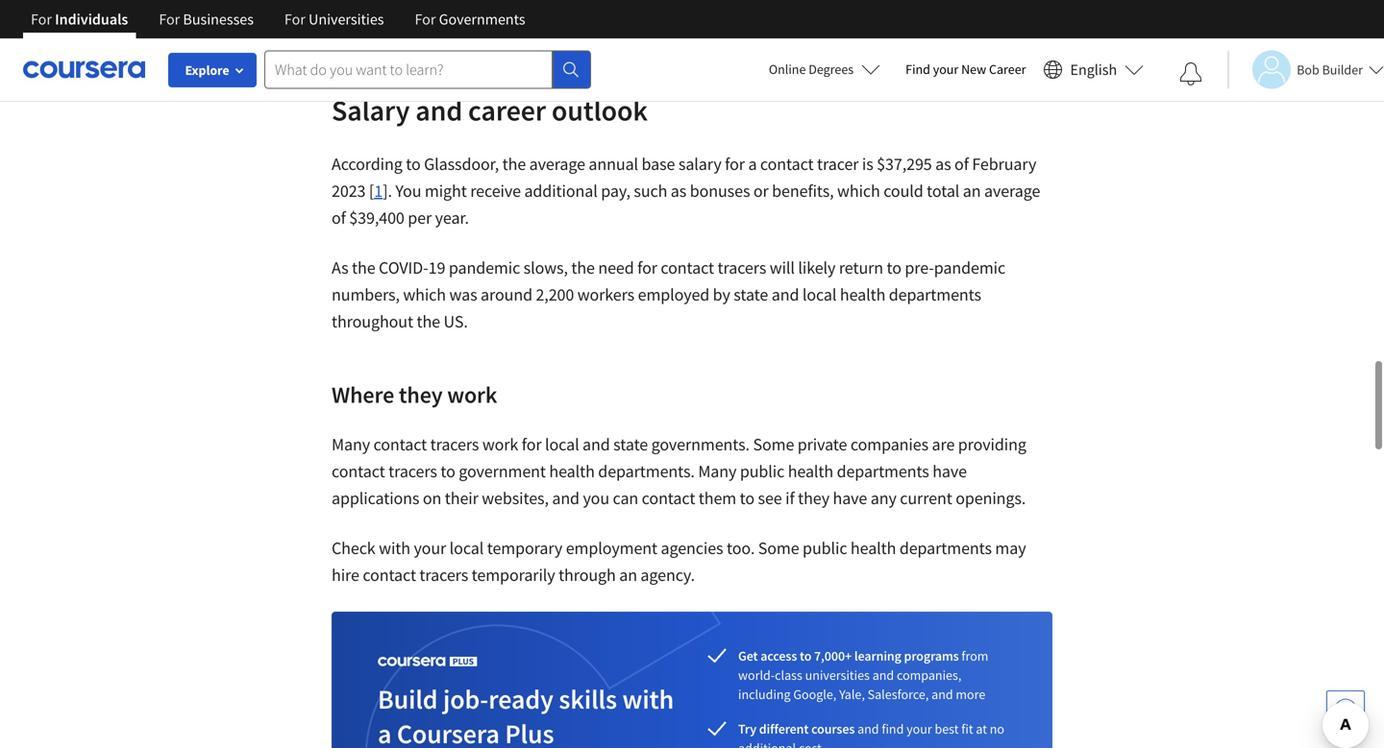 Task type: vqa. For each thing, say whether or not it's contained in the screenshot.
work
yes



Task type: describe. For each thing, give the bounding box(es) containing it.
to inside as the covid-19 pandemic slows, the need for contact tracers will likely return to pre-pandemic numbers, which was around 2,200 workers employed by state and local health departments throughout the us.
[[887, 257, 901, 279]]

1 vertical spatial career
[[989, 61, 1026, 78]]

find
[[906, 61, 930, 78]]

for governments
[[415, 10, 525, 29]]

0 horizontal spatial career
[[615, 22, 662, 44]]

show notifications image
[[1180, 62, 1203, 86]]

try different courses
[[738, 721, 855, 738]]

to up class
[[800, 648, 811, 665]]

many
[[332, 434, 370, 455]]

[
[[369, 180, 374, 202]]

salesforce,
[[868, 686, 929, 703]]

providing
[[958, 434, 1026, 455]]

1 link
[[374, 180, 383, 202]]

need
[[598, 257, 634, 279]]

openings.
[[956, 488, 1026, 509]]

and down what do you want to learn? text field
[[415, 92, 462, 128]]

and inside and find your best fit at no additional cost
[[857, 721, 879, 738]]

].
[[383, 180, 392, 202]]

their
[[445, 488, 478, 509]]

7,000+
[[814, 648, 852, 665]]

0 horizontal spatial they
[[399, 380, 443, 409]]

new
[[961, 61, 986, 78]]

for for salary
[[725, 153, 745, 175]]

builder
[[1322, 61, 1363, 78]]

class
[[775, 667, 802, 684]]

for universities
[[284, 10, 384, 29]]

average inside ]. you might receive additional pay, such as bonuses or benefits, which could total an average of $39,400 per year.
[[984, 180, 1040, 202]]

$37,295
[[877, 153, 932, 175]]

salary
[[332, 92, 410, 128]]

contact inside as the covid-19 pandemic slows, the need for contact tracers will likely return to pre-pandemic numbers, which was around 2,200 workers employed by state and local health departments throughout the us.
[[661, 257, 714, 279]]

and up you at the bottom of page
[[582, 434, 610, 455]]

for individuals
[[31, 10, 128, 29]]

build
[[378, 683, 438, 716]]

to up their
[[441, 461, 455, 482]]

to inside according to glassdoor, the average annual base salary for a contact tracer is $37,295 as of february 2023 [
[[406, 153, 421, 175]]

build job-ready skills with a coursera plu
[[378, 683, 674, 749]]

departments. many
[[598, 461, 737, 482]]

or
[[753, 180, 769, 202]]

them
[[699, 488, 736, 509]]

local inside check with your local temporary employment agencies too. some public health departments may hire contact tracers temporarily through an agency.
[[450, 538, 484, 559]]

they inside many contact tracers work for local and state governments. some private companies are providing contact tracers to government health departments. many public health departments have applications on their websites, and you can contact them to see if they have any current openings.
[[798, 488, 829, 509]]

career
[[468, 92, 546, 128]]

an inside check with your local temporary employment agencies too. some public health departments may hire contact tracers temporarily through an agency.
[[619, 565, 637, 586]]

your for check with your local temporary employment agencies too. some public health departments may hire contact tracers temporarily through an agency.
[[414, 538, 446, 559]]

as
[[332, 257, 348, 279]]

according to glassdoor, the average annual base salary for a contact tracer is $37,295 as of february 2023 [
[[332, 153, 1036, 202]]

employment
[[566, 538, 657, 559]]

where they work
[[332, 380, 497, 409]]

find your new career link
[[896, 58, 1036, 82]]

to left the see
[[740, 488, 755, 509]]

return
[[839, 257, 883, 279]]

from
[[962, 648, 988, 665]]

as inside according to glassdoor, the average annual base salary for a contact tracer is $37,295 as of february 2023 [
[[935, 153, 951, 175]]

governments. some
[[651, 434, 794, 455]]

covid-
[[379, 257, 428, 279]]

departments inside check with your local temporary employment agencies too. some public health departments may hire contact tracers temporarily through an agency.
[[899, 538, 992, 559]]

government
[[459, 461, 546, 482]]

governments
[[439, 10, 525, 29]]

salary and career outlook
[[332, 92, 648, 128]]

glassdoor,
[[424, 153, 499, 175]]

find your new career
[[906, 61, 1026, 78]]

online
[[769, 61, 806, 78]]

help center image
[[1334, 699, 1357, 722]]

health inside as the covid-19 pandemic slows, the need for contact tracers will likely return to pre-pandemic numbers, which was around 2,200 workers employed by state and local health departments throughout the us.
[[840, 284, 885, 306]]

bob builder
[[1297, 61, 1363, 78]]

agencies
[[661, 538, 723, 559]]

coursera plus image
[[378, 657, 478, 667]]

skills
[[559, 683, 617, 716]]

us.
[[444, 311, 468, 332]]

additional inside ]. you might receive additional pay, such as bonuses or benefits, which could total an average of $39,400 per year.
[[524, 180, 598, 202]]

are
[[932, 434, 955, 455]]

such
[[634, 180, 667, 202]]

work inside many contact tracers work for local and state governments. some private companies are providing contact tracers to government health departments. many public health departments have applications on their websites, and you can contact them to see if they have any current openings.
[[482, 434, 518, 455]]

see
[[758, 488, 782, 509]]

february
[[972, 153, 1036, 175]]

the inside according to glassdoor, the average annual base salary for a contact tracer is $37,295 as of february 2023 [
[[502, 153, 526, 175]]

of inside according to glassdoor, the average annual base salary for a contact tracer is $37,295 as of february 2023 [
[[954, 153, 969, 175]]

cost
[[799, 740, 822, 749]]

What do you want to learn? text field
[[264, 50, 553, 89]]

explore button
[[168, 53, 257, 87]]

numbers,
[[332, 284, 400, 306]]

businesses
[[183, 10, 254, 29]]

for for businesses
[[159, 10, 180, 29]]

around
[[481, 284, 532, 306]]

your for and find your best fit at no additional cost
[[906, 721, 932, 738]]

fit
[[961, 721, 973, 738]]

and find your best fit at no additional cost
[[738, 721, 1004, 749]]

an inside ]. you might receive additional pay, such as bonuses or benefits, which could total an average of $39,400 per year.
[[963, 180, 981, 202]]

state inside as the covid-19 pandemic slows, the need for contact tracers will likely return to pre-pandemic numbers, which was around 2,200 workers employed by state and local health departments throughout the us.
[[734, 284, 768, 306]]

public
[[474, 22, 519, 44]]

0 vertical spatial work
[[447, 380, 497, 409]]

is
[[459, 22, 471, 44]]

at
[[976, 721, 987, 738]]

private
[[798, 434, 847, 455]]

companies
[[850, 434, 928, 455]]

no
[[990, 721, 1004, 738]]

which inside as the covid-19 pandemic slows, the need for contact tracers will likely return to pre-pandemic numbers, which was around 2,200 workers employed by state and local health departments throughout the us.
[[403, 284, 446, 306]]

can
[[613, 488, 638, 509]]

bonuses
[[690, 180, 750, 202]]

for for need
[[637, 257, 657, 279]]

annual
[[589, 153, 638, 175]]

0 vertical spatial have
[[932, 461, 967, 482]]

was
[[449, 284, 477, 306]]

the right as
[[352, 257, 375, 279]]

too.
[[727, 538, 755, 559]]

from world-class universities and companies, including google, yale, salesforce, and more
[[738, 648, 988, 703]]

the left us.
[[417, 311, 440, 332]]



Task type: locate. For each thing, give the bounding box(es) containing it.
for left businesses
[[159, 10, 180, 29]]

of
[[954, 153, 969, 175], [332, 207, 346, 229]]

contact down many
[[332, 461, 385, 482]]

1 horizontal spatial they
[[798, 488, 829, 509]]

as the covid-19 pandemic slows, the need for contact tracers will likely return to pre-pandemic numbers, which was around 2,200 workers employed by state and local health departments throughout the us.
[[332, 257, 1005, 332]]

banner navigation
[[15, 0, 541, 38]]

to left pre-
[[887, 257, 901, 279]]

on
[[423, 488, 441, 509]]

state up departments. many
[[613, 434, 648, 455]]

departments down current
[[899, 538, 992, 559]]

health inside check with your local temporary employment agencies too. some public health departments may hire contact tracers temporarily through an agency.
[[851, 538, 896, 559]]

and inside as the covid-19 pandemic slows, the need for contact tracers will likely return to pre-pandemic numbers, which was around 2,200 workers employed by state and local health departments throughout the us.
[[772, 284, 799, 306]]

check with your local temporary employment agencies too. some public health departments may hire contact tracers temporarily through an agency.
[[332, 538, 1026, 586]]

additional left pay,
[[524, 180, 598, 202]]

0 vertical spatial additional
[[524, 180, 598, 202]]

to up you
[[406, 153, 421, 175]]

0 horizontal spatial for
[[522, 434, 542, 455]]

will
[[770, 257, 795, 279]]

1 horizontal spatial pandemic
[[934, 257, 1005, 279]]

coursera
[[397, 717, 500, 749]]

1 horizontal spatial public
[[803, 538, 847, 559]]

as inside ]. you might receive additional pay, such as bonuses or benefits, which could total an average of $39,400 per year.
[[671, 180, 686, 202]]

bob
[[1297, 61, 1319, 78]]

and down companies,
[[931, 686, 953, 703]]

more
[[956, 686, 985, 703]]

tracers inside check with your local temporary employment agencies too. some public health departments may hire contact tracers temporarily through an agency.
[[419, 565, 468, 586]]

None search field
[[264, 50, 591, 89]]

for left universities
[[284, 10, 305, 29]]

1 vertical spatial additional
[[738, 740, 796, 749]]

which inside ]. you might receive additional pay, such as bonuses or benefits, which could total an average of $39,400 per year.
[[837, 180, 880, 202]]

pandemic
[[449, 257, 520, 279], [934, 257, 1005, 279]]

local up the government
[[545, 434, 579, 455]]

health down return
[[840, 284, 885, 306]]

a inside according to glassdoor, the average annual base salary for a contact tracer is $37,295 as of february 2023 [
[[748, 153, 757, 175]]

of inside ]. you might receive additional pay, such as bonuses or benefits, which could total an average of $39,400 per year.
[[332, 207, 346, 229]]

what is public health? your career guide link
[[419, 22, 708, 44]]

0 vertical spatial state
[[734, 284, 768, 306]]

applications
[[332, 488, 419, 509]]

find
[[882, 721, 904, 738]]

average inside according to glassdoor, the average annual base salary for a contact tracer is $37,295 as of february 2023 [
[[529, 153, 585, 175]]

tracers up their
[[430, 434, 479, 455]]

they right "if"
[[798, 488, 829, 509]]

best
[[935, 721, 959, 738]]

0 horizontal spatial additional
[[524, 180, 598, 202]]

local
[[802, 284, 837, 306], [545, 434, 579, 455], [450, 538, 484, 559]]

public right some
[[803, 538, 847, 559]]

1
[[374, 180, 383, 202]]

for inside many contact tracers work for local and state governments. some private companies are providing contact tracers to government health departments. many public health departments have applications on their websites, and you can contact them to see if they have any current openings.
[[522, 434, 542, 455]]

work
[[447, 380, 497, 409], [482, 434, 518, 455]]

and left you at the bottom of page
[[552, 488, 580, 509]]

online degrees
[[769, 61, 854, 78]]

career right the your
[[615, 22, 662, 44]]

0 vertical spatial as
[[935, 153, 951, 175]]

pre-
[[905, 257, 934, 279]]

employed
[[638, 284, 710, 306]]

pandemic down "total"
[[934, 257, 1005, 279]]

current
[[900, 488, 952, 509]]

receive
[[470, 180, 521, 202]]

1 horizontal spatial have
[[932, 461, 967, 482]]

0 vertical spatial career
[[615, 22, 662, 44]]

1 horizontal spatial for
[[637, 257, 657, 279]]

1 vertical spatial of
[[332, 207, 346, 229]]

as up "total"
[[935, 153, 951, 175]]

and down learning
[[872, 667, 894, 684]]

english button
[[1036, 38, 1152, 101]]

contact down departments. many
[[642, 488, 695, 509]]

likely
[[798, 257, 836, 279]]

departments down pre-
[[889, 284, 981, 306]]

agency.
[[641, 565, 695, 586]]

0 horizontal spatial of
[[332, 207, 346, 229]]

websites,
[[482, 488, 549, 509]]

average down "february"
[[984, 180, 1040, 202]]

health down any
[[851, 538, 896, 559]]

contact inside according to glassdoor, the average annual base salary for a contact tracer is $37,295 as of february 2023 [
[[760, 153, 814, 175]]

is
[[862, 153, 873, 175]]

1 horizontal spatial an
[[963, 180, 981, 202]]

a inside "build job-ready skills with a coursera plu"
[[378, 717, 392, 749]]

0 horizontal spatial average
[[529, 153, 585, 175]]

with inside check with your local temporary employment agencies too. some public health departments may hire contact tracers temporarily through an agency.
[[379, 538, 410, 559]]

many contact tracers work for local and state governments. some private companies are providing contact tracers to government health departments. many public health departments have applications on their websites, and you can contact them to see if they have any current openings.
[[332, 434, 1029, 509]]

for for governments
[[415, 10, 436, 29]]

state inside many contact tracers work for local and state governments. some private companies are providing contact tracers to government health departments. many public health departments have applications on their websites, and you can contact them to see if they have any current openings.
[[613, 434, 648, 455]]

1 vertical spatial as
[[671, 180, 686, 202]]

average
[[529, 153, 585, 175], [984, 180, 1040, 202]]

state
[[734, 284, 768, 306], [613, 434, 648, 455]]

0 horizontal spatial local
[[450, 538, 484, 559]]

for up bonuses
[[725, 153, 745, 175]]

companies,
[[897, 667, 961, 684]]

check
[[332, 538, 375, 559]]

for right the need
[[637, 257, 657, 279]]

public up the see
[[740, 461, 784, 482]]

your
[[933, 61, 959, 78], [414, 538, 446, 559], [906, 721, 932, 738]]

tracers left temporarily
[[419, 565, 468, 586]]

2 vertical spatial departments
[[899, 538, 992, 559]]

workers
[[577, 284, 634, 306]]

]. you might receive additional pay, such as bonuses or benefits, which could total an average of $39,400 per year.
[[332, 180, 1040, 229]]

contact up the benefits,
[[760, 153, 814, 175]]

2 vertical spatial local
[[450, 538, 484, 559]]

1 vertical spatial your
[[414, 538, 446, 559]]

state right by
[[734, 284, 768, 306]]

0 horizontal spatial public
[[740, 461, 784, 482]]

tracers up by
[[718, 257, 766, 279]]

0 vertical spatial average
[[529, 153, 585, 175]]

1 vertical spatial state
[[613, 434, 648, 455]]

contact inside check with your local temporary employment agencies too. some public health departments may hire contact tracers temporarily through an agency.
[[363, 565, 416, 586]]

what
[[419, 22, 456, 44]]

you
[[395, 180, 421, 202]]

they right where at the bottom left
[[399, 380, 443, 409]]

0 horizontal spatial with
[[379, 538, 410, 559]]

1 vertical spatial average
[[984, 180, 1040, 202]]

1 vertical spatial an
[[619, 565, 637, 586]]

0 horizontal spatial which
[[403, 284, 446, 306]]

2 for from the left
[[159, 10, 180, 29]]

0 vertical spatial with
[[379, 538, 410, 559]]

different
[[759, 721, 809, 738]]

1 vertical spatial have
[[833, 488, 867, 509]]

universities
[[805, 667, 870, 684]]

which down 19
[[403, 284, 446, 306]]

contact up employed
[[661, 257, 714, 279]]

1 horizontal spatial average
[[984, 180, 1040, 202]]

for inside according to glassdoor, the average annual base salary for a contact tracer is $37,295 as of february 2023 [
[[725, 153, 745, 175]]

world-
[[738, 667, 775, 684]]

a down build
[[378, 717, 392, 749]]

2,200
[[536, 284, 574, 306]]

0 vertical spatial which
[[837, 180, 880, 202]]

have left any
[[833, 488, 867, 509]]

1 horizontal spatial your
[[906, 721, 932, 738]]

0 vertical spatial of
[[954, 153, 969, 175]]

your inside and find your best fit at no additional cost
[[906, 721, 932, 738]]

1 horizontal spatial additional
[[738, 740, 796, 749]]

an
[[963, 180, 981, 202], [619, 565, 637, 586]]

2023
[[332, 180, 366, 202]]

1 horizontal spatial of
[[954, 153, 969, 175]]

more:
[[372, 22, 415, 44]]

tracers
[[718, 257, 766, 279], [430, 434, 479, 455], [388, 461, 437, 482], [419, 565, 468, 586]]

1 vertical spatial a
[[378, 717, 392, 749]]

health up you at the bottom of page
[[549, 461, 595, 482]]

the up receive
[[502, 153, 526, 175]]

your inside check with your local temporary employment agencies too. some public health departments may hire contact tracers temporarily through an agency.
[[414, 538, 446, 559]]

1 horizontal spatial state
[[734, 284, 768, 306]]

2 pandemic from the left
[[934, 257, 1005, 279]]

read more: what is public health? your career guide
[[332, 22, 708, 44]]

0 vertical spatial an
[[963, 180, 981, 202]]

the
[[502, 153, 526, 175], [352, 257, 375, 279], [571, 257, 595, 279], [417, 311, 440, 332]]

pay,
[[601, 180, 630, 202]]

1 vertical spatial which
[[403, 284, 446, 306]]

an right "total"
[[963, 180, 981, 202]]

work down us.
[[447, 380, 497, 409]]

health down private
[[788, 461, 833, 482]]

0 vertical spatial your
[[933, 61, 959, 78]]

1 horizontal spatial a
[[748, 153, 757, 175]]

with right check
[[379, 538, 410, 559]]

0 vertical spatial departments
[[889, 284, 981, 306]]

contact right many
[[373, 434, 427, 455]]

for for individuals
[[31, 10, 52, 29]]

including
[[738, 686, 791, 703]]

0 horizontal spatial have
[[833, 488, 867, 509]]

0 vertical spatial for
[[725, 153, 745, 175]]

1 vertical spatial they
[[798, 488, 829, 509]]

for up the government
[[522, 434, 542, 455]]

1 vertical spatial for
[[637, 257, 657, 279]]

2 horizontal spatial for
[[725, 153, 745, 175]]

local down likely
[[802, 284, 837, 306]]

with inside "build job-ready skills with a coursera plu"
[[622, 683, 674, 716]]

2 horizontal spatial local
[[802, 284, 837, 306]]

0 vertical spatial public
[[740, 461, 784, 482]]

pandemic up was
[[449, 257, 520, 279]]

2 vertical spatial for
[[522, 434, 542, 455]]

a up or
[[748, 153, 757, 175]]

0 vertical spatial local
[[802, 284, 837, 306]]

public inside many contact tracers work for local and state governments. some private companies are providing contact tracers to government health departments. many public health departments have applications on their websites, and you can contact them to see if they have any current openings.
[[740, 461, 784, 482]]

3 for from the left
[[284, 10, 305, 29]]

might
[[425, 180, 467, 202]]

you
[[583, 488, 609, 509]]

individuals
[[55, 10, 128, 29]]

per
[[408, 207, 432, 229]]

for left individuals
[[31, 10, 52, 29]]

have down are
[[932, 461, 967, 482]]

job-
[[443, 683, 488, 716]]

outlook
[[552, 92, 648, 128]]

1 vertical spatial departments
[[837, 461, 929, 482]]

1 horizontal spatial local
[[545, 434, 579, 455]]

0 horizontal spatial as
[[671, 180, 686, 202]]

explore
[[185, 62, 229, 79]]

local down their
[[450, 538, 484, 559]]

the left the need
[[571, 257, 595, 279]]

0 horizontal spatial state
[[613, 434, 648, 455]]

work up the government
[[482, 434, 518, 455]]

0 vertical spatial they
[[399, 380, 443, 409]]

temporarily
[[472, 565, 555, 586]]

of up "total"
[[954, 153, 969, 175]]

0 horizontal spatial a
[[378, 717, 392, 749]]

slows,
[[524, 257, 568, 279]]

degrees
[[809, 61, 854, 78]]

and left find
[[857, 721, 879, 738]]

read
[[332, 22, 369, 44]]

2 horizontal spatial your
[[933, 61, 959, 78]]

of down 2023
[[332, 207, 346, 229]]

1 vertical spatial work
[[482, 434, 518, 455]]

try
[[738, 721, 757, 738]]

through
[[558, 565, 616, 586]]

access
[[760, 648, 797, 665]]

get
[[738, 648, 758, 665]]

1 horizontal spatial with
[[622, 683, 674, 716]]

1 pandemic from the left
[[449, 257, 520, 279]]

health?
[[522, 22, 577, 44]]

throughout
[[332, 311, 413, 332]]

contact right hire
[[363, 565, 416, 586]]

tracers up on at the bottom of the page
[[388, 461, 437, 482]]

local inside many contact tracers work for local and state governments. some private companies are providing contact tracers to government health departments. many public health departments have applications on their websites, and you can contact them to see if they have any current openings.
[[545, 434, 579, 455]]

career right new
[[989, 61, 1026, 78]]

public
[[740, 461, 784, 482], [803, 538, 847, 559]]

1 vertical spatial with
[[622, 683, 674, 716]]

departments inside as the covid-19 pandemic slows, the need for contact tracers will likely return to pre-pandemic numbers, which was around 2,200 workers employed by state and local health departments throughout the us.
[[889, 284, 981, 306]]

0 horizontal spatial your
[[414, 538, 446, 559]]

departments inside many contact tracers work for local and state governments. some private companies are providing contact tracers to government health departments. many public health departments have applications on their websites, and you can contact them to see if they have any current openings.
[[837, 461, 929, 482]]

tracer
[[817, 153, 859, 175]]

1 horizontal spatial as
[[935, 153, 951, 175]]

departments up any
[[837, 461, 929, 482]]

1 for from the left
[[31, 10, 52, 29]]

average left annual
[[529, 153, 585, 175]]

online degrees button
[[753, 48, 896, 90]]

0 vertical spatial a
[[748, 153, 757, 175]]

1 horizontal spatial which
[[837, 180, 880, 202]]

additional down different
[[738, 740, 796, 749]]

1 vertical spatial public
[[803, 538, 847, 559]]

as right such
[[671, 180, 686, 202]]

an down employment
[[619, 565, 637, 586]]

a
[[748, 153, 757, 175], [378, 717, 392, 749]]

universities
[[309, 10, 384, 29]]

as
[[935, 153, 951, 175], [671, 180, 686, 202]]

and down will
[[772, 284, 799, 306]]

coursera image
[[23, 54, 145, 85]]

some
[[758, 538, 799, 559]]

4 for from the left
[[415, 10, 436, 29]]

2 vertical spatial your
[[906, 721, 932, 738]]

programs
[[904, 648, 959, 665]]

tracers inside as the covid-19 pandemic slows, the need for contact tracers will likely return to pre-pandemic numbers, which was around 2,200 workers employed by state and local health departments throughout the us.
[[718, 257, 766, 279]]

local inside as the covid-19 pandemic slows, the need for contact tracers will likely return to pre-pandemic numbers, which was around 2,200 workers employed by state and local health departments throughout the us.
[[802, 284, 837, 306]]

for left is
[[415, 10, 436, 29]]

with right skills
[[622, 683, 674, 716]]

which down is
[[837, 180, 880, 202]]

for inside as the covid-19 pandemic slows, the need for contact tracers will likely return to pre-pandemic numbers, which was around 2,200 workers employed by state and local health departments throughout the us.
[[637, 257, 657, 279]]

0 horizontal spatial pandemic
[[449, 257, 520, 279]]

hire
[[332, 565, 359, 586]]

for businesses
[[159, 10, 254, 29]]

1 horizontal spatial career
[[989, 61, 1026, 78]]

0 horizontal spatial an
[[619, 565, 637, 586]]

additional inside and find your best fit at no additional cost
[[738, 740, 796, 749]]

total
[[927, 180, 960, 202]]

for for universities
[[284, 10, 305, 29]]

$39,400
[[349, 207, 404, 229]]

according
[[332, 153, 402, 175]]

your
[[580, 22, 612, 44]]

google,
[[793, 686, 836, 703]]

1 vertical spatial local
[[545, 434, 579, 455]]

benefits,
[[772, 180, 834, 202]]

ready
[[488, 683, 553, 716]]

public inside check with your local temporary employment agencies too. some public health departments may hire contact tracers temporarily through an agency.
[[803, 538, 847, 559]]



